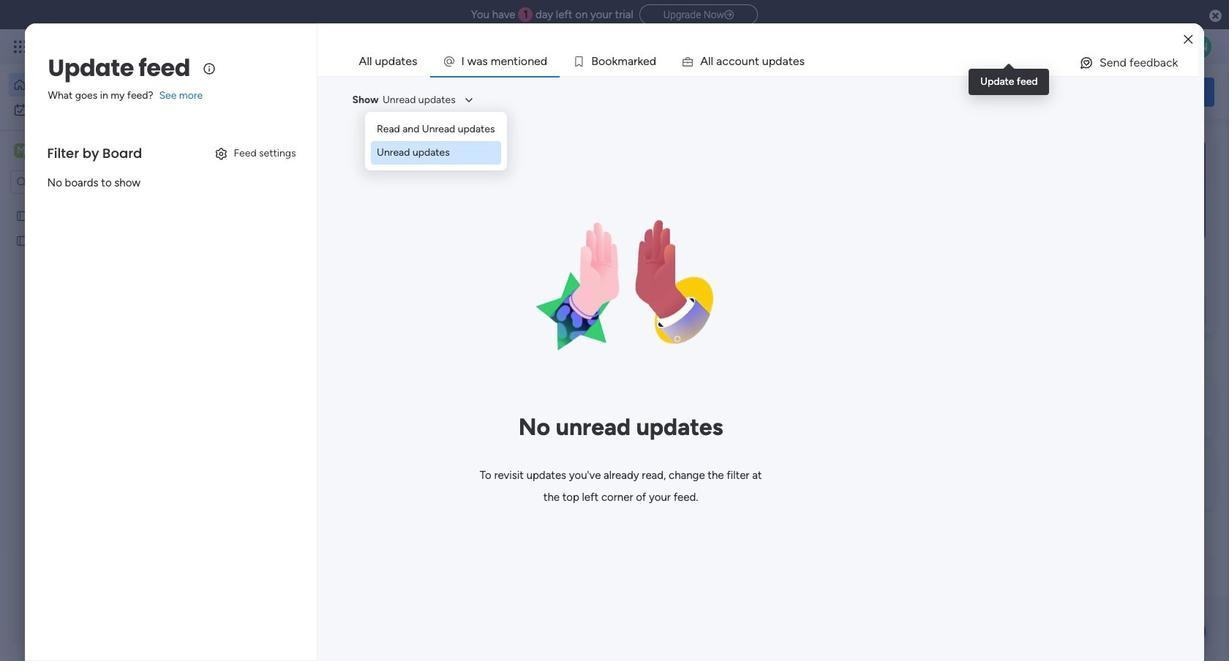 Task type: locate. For each thing, give the bounding box(es) containing it.
public board image
[[15, 233, 29, 247]]

lottie animation image
[[504, 168, 738, 402]]

lottie animation element
[[504, 168, 738, 402]]

quick search results list box
[[226, 166, 960, 360]]

list box
[[0, 200, 187, 450]]

tab list
[[346, 47, 1199, 76]]

v2 user feedback image
[[1007, 84, 1018, 100]]

2 vertical spatial option
[[0, 202, 187, 205]]

workspace selection element
[[14, 142, 122, 161]]

getting started element
[[995, 379, 1214, 437]]

workspace image
[[14, 143, 29, 159]]

help image
[[1134, 40, 1149, 54]]

add to favorites image
[[678, 297, 693, 311]]

tab
[[346, 47, 430, 76]]

option
[[9, 73, 178, 97], [9, 98, 178, 121], [0, 202, 187, 205]]



Task type: describe. For each thing, give the bounding box(es) containing it.
templates image image
[[1008, 140, 1201, 241]]

public board image
[[15, 209, 29, 222]]

close recently visited image
[[226, 149, 244, 166]]

1 vertical spatial option
[[9, 98, 178, 121]]

Search in workspace field
[[31, 174, 122, 191]]

select product image
[[13, 40, 28, 54]]

dapulse rightstroke image
[[724, 10, 734, 20]]

search everything image
[[1102, 40, 1116, 54]]

generic name image
[[1188, 35, 1212, 59]]

dapulse close image
[[1209, 9, 1222, 23]]

give feedback image
[[1079, 56, 1094, 70]]

0 vertical spatial option
[[9, 73, 178, 97]]

close image
[[1184, 34, 1193, 45]]

help center element
[[995, 449, 1214, 507]]



Task type: vqa. For each thing, say whether or not it's contained in the screenshot.
'Workspace' IMAGE to the left
no



